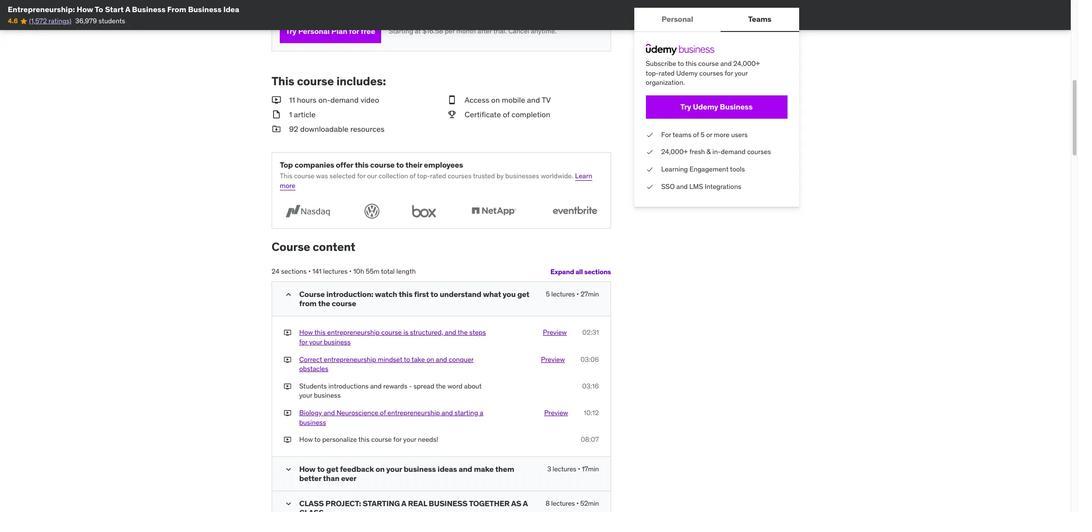 Task type: describe. For each thing, give the bounding box(es) containing it.
top companies offer this course to their employees
[[280, 160, 463, 170]]

how for how this entrepreneurship course is structured, and the steps for your business
[[299, 329, 313, 337]]

small image for 1 article
[[272, 109, 281, 120]]

mindset
[[378, 355, 402, 364]]

try for try udemy business
[[681, 102, 691, 112]]

1 horizontal spatial 5
[[701, 130, 705, 139]]

article
[[294, 110, 316, 119]]

36,979
[[75, 17, 97, 25]]

offer
[[336, 160, 353, 170]]

top‑rated
[[646, 69, 675, 77]]

subscribe to this course and 24,000+ top‑rated udemy courses for your organization.
[[646, 59, 760, 87]]

to inside course introduction: watch this first to understand what you get from the course
[[431, 290, 438, 299]]

course up "hours"
[[297, 74, 334, 89]]

how this entrepreneurship course is structured, and the steps for your business button
[[299, 329, 493, 348]]

and inside students introductions and rewards - spread the word about your business
[[370, 382, 382, 391]]

idea
[[223, 4, 239, 14]]

-
[[409, 382, 412, 391]]

biology and neuroscience of entrepreneurship and starting a business
[[299, 409, 483, 427]]

all
[[575, 268, 583, 276]]

learning
[[661, 165, 688, 174]]

collection
[[379, 172, 408, 180]]

for inside the how this entrepreneurship course is structured, and the steps for your business
[[299, 338, 308, 347]]

on inside correct entrepreneurship mindset to take on and conquer obstacles
[[426, 355, 434, 364]]

8
[[546, 500, 550, 508]]

2 horizontal spatial a
[[523, 499, 528, 509]]

to up collection
[[396, 160, 404, 170]]

course inside the how this entrepreneurship course is structured, and the steps for your business
[[381, 329, 402, 337]]

$16.58
[[422, 27, 443, 35]]

2 class from the top
[[299, 508, 324, 513]]

how this entrepreneurship course is structured, and the steps for your business
[[299, 329, 486, 347]]

and inside subscribe to this course and 24,000+ top‑rated udemy courses for your organization.
[[721, 59, 732, 68]]

lectures right "141"
[[323, 267, 348, 276]]

small image for 92 downloadable resources
[[272, 124, 281, 135]]

entrepreneurship:
[[8, 4, 75, 14]]

tv
[[542, 95, 551, 105]]

teams
[[673, 130, 692, 139]]

1 horizontal spatial business
[[188, 4, 222, 14]]

from
[[299, 299, 316, 309]]

trusted
[[473, 172, 495, 180]]

nasdaq image
[[280, 202, 336, 221]]

24,000+ fresh & in-demand courses
[[661, 148, 771, 156]]

of left or
[[693, 130, 699, 139]]

and left starting
[[442, 409, 453, 418]]

of inside biology and neuroscience of entrepreneurship and starting a business
[[380, 409, 386, 418]]

and inside the how this entrepreneurship course is structured, and the steps for your business
[[445, 329, 456, 337]]

141
[[312, 267, 321, 276]]

0 horizontal spatial courses
[[448, 172, 471, 180]]

personalize
[[322, 436, 357, 444]]

take
[[412, 355, 425, 364]]

udemy inside subscribe to this course and 24,000+ top‑rated udemy courses for your organization.
[[677, 69, 698, 77]]

03:16
[[582, 382, 599, 391]]

of down access on mobile and tv at top
[[503, 110, 510, 119]]

than
[[323, 474, 339, 483]]

trial.
[[493, 27, 507, 35]]

course introduction: watch this first to understand what you get from the course
[[299, 290, 529, 309]]

learn more link
[[280, 172, 592, 190]]

by
[[497, 172, 504, 180]]

course for course introduction: watch this first to understand what you get from the course
[[299, 290, 325, 299]]

1
[[289, 110, 292, 119]]

preview for 10:12
[[544, 409, 568, 418]]

completion
[[511, 110, 550, 119]]

for down 'biology and neuroscience of entrepreneurship and starting a business' button
[[393, 436, 402, 444]]

11 hours on-demand video
[[289, 95, 379, 105]]

per
[[445, 27, 455, 35]]

for teams of 5 or more users
[[661, 130, 748, 139]]

2 horizontal spatial on
[[491, 95, 500, 105]]

correct entrepreneurship mindset to take on and conquer obstacles button
[[299, 355, 493, 374]]

starting
[[363, 499, 400, 509]]

lms
[[690, 182, 703, 191]]

course content
[[272, 240, 355, 255]]

1 article
[[289, 110, 316, 119]]

52min
[[580, 500, 599, 508]]

tab list containing personal
[[634, 8, 799, 32]]

sections inside "dropdown button"
[[584, 268, 611, 276]]

biology and neuroscience of entrepreneurship and starting a business button
[[299, 409, 493, 428]]

• left "141"
[[308, 267, 311, 276]]

learn
[[575, 172, 592, 180]]

for left our
[[357, 172, 365, 180]]

lectures for course introduction: watch this first to understand what you get from the course
[[551, 290, 575, 299]]

business inside how to get feedback on your business ideas and make them better than ever
[[404, 464, 436, 474]]

and right "biology"
[[324, 409, 335, 418]]

3 lectures • 17min
[[547, 465, 599, 474]]

small image left from
[[284, 290, 293, 300]]

access on mobile and tv
[[465, 95, 551, 105]]

personal inside thrive in your career element
[[298, 26, 330, 36]]

1 horizontal spatial a
[[401, 499, 406, 509]]

0 vertical spatial xsmall image
[[646, 148, 654, 157]]

your left needs!
[[403, 436, 416, 444]]

personal button
[[634, 8, 721, 31]]

24,000+ inside subscribe to this course and 24,000+ top‑rated udemy courses for your organization.
[[734, 59, 760, 68]]

course inside course introduction: watch this first to understand what you get from the course
[[332, 299, 356, 309]]

to inside subscribe to this course and 24,000+ top‑rated udemy courses for your organization.
[[678, 59, 684, 68]]

certificate of completion
[[465, 110, 550, 119]]

what
[[483, 290, 501, 299]]

courses inside subscribe to this course and 24,000+ top‑rated udemy courses for your organization.
[[700, 69, 723, 77]]

real
[[408, 499, 427, 509]]

on-
[[318, 95, 330, 105]]

course for course content
[[272, 240, 310, 255]]

business inside students introductions and rewards - spread the word about your business
[[314, 392, 341, 400]]

needs!
[[418, 436, 438, 444]]

(1,572
[[29, 17, 47, 25]]

for
[[661, 130, 671, 139]]

10h 55m
[[353, 267, 379, 276]]

get inside course introduction: watch this first to understand what you get from the course
[[517, 290, 529, 299]]

0 vertical spatial more
[[714, 130, 730, 139]]

netapp image
[[466, 202, 522, 221]]

preview for 02:31
[[543, 329, 567, 337]]

businesses
[[505, 172, 539, 180]]

• for course introduction: watch this first to understand what you get from the course
[[577, 290, 579, 299]]

and left tv
[[527, 95, 540, 105]]

entrepreneurship: how to start a business from business idea
[[8, 4, 239, 14]]

92
[[289, 124, 298, 134]]

1 vertical spatial xsmall image
[[284, 409, 291, 418]]

conquer
[[449, 355, 474, 364]]

rewards
[[383, 382, 407, 391]]

to
[[95, 4, 103, 14]]

for inside thrive in your career element
[[349, 26, 359, 36]]

starting
[[389, 27, 413, 35]]

class project: starting a real business together as a class
[[299, 499, 528, 513]]

to left personalize
[[314, 436, 321, 444]]

total
[[381, 267, 395, 276]]

plan
[[331, 26, 347, 36]]

top-
[[417, 172, 430, 180]]

better
[[299, 474, 321, 483]]

at
[[415, 27, 421, 35]]

this for course introduction: watch this first to understand what you get from the course
[[399, 290, 412, 299]]

try personal plan for free
[[286, 26, 375, 36]]

17min
[[582, 465, 599, 474]]



Task type: locate. For each thing, give the bounding box(es) containing it.
after
[[478, 27, 492, 35]]

try for try personal plan for free
[[286, 26, 296, 36]]

0 vertical spatial get
[[517, 290, 529, 299]]

selected
[[330, 172, 355, 180]]

your down students
[[299, 392, 312, 400]]

length
[[396, 267, 416, 276]]

0 horizontal spatial xsmall image
[[284, 409, 291, 418]]

this for this course was selected for our collection of top-rated courses trusted by businesses worldwide.
[[280, 172, 292, 180]]

(1,572 ratings)
[[29, 17, 71, 25]]

0 vertical spatial personal
[[662, 14, 693, 24]]

for up "correct"
[[299, 338, 308, 347]]

eventbrite image
[[547, 202, 603, 221]]

thrive in your career element
[[272, 0, 611, 51]]

subscribe
[[646, 59, 676, 68]]

start
[[105, 4, 124, 14]]

course inside course introduction: watch this first to understand what you get from the course
[[299, 290, 325, 299]]

xsmall image
[[646, 148, 654, 157], [284, 409, 291, 418]]

how up 36,979 on the left of the page
[[77, 4, 93, 14]]

• for how to get feedback on your business ideas and make them better than ever
[[578, 465, 580, 474]]

of left the top-
[[410, 172, 416, 180]]

5 lectures • 27min
[[546, 290, 599, 299]]

4.6
[[8, 17, 18, 25]]

5 right you
[[546, 290, 550, 299]]

try inside thrive in your career element
[[286, 26, 296, 36]]

this inside the how this entrepreneurship course is structured, and the steps for your business
[[314, 329, 326, 337]]

cancel
[[508, 27, 529, 35]]

how for how to get feedback on your business ideas and make them better than ever
[[299, 464, 315, 474]]

to left ever
[[317, 464, 325, 474]]

24 sections • 141 lectures • 10h 55m total length
[[272, 267, 416, 276]]

2 horizontal spatial business
[[720, 102, 753, 112]]

lectures for class project: starting a real business together as a class
[[551, 500, 575, 508]]

course down companies
[[294, 172, 314, 180]]

to inside how to get feedback on your business ideas and make them better than ever
[[317, 464, 325, 474]]

personal up udemy business image
[[662, 14, 693, 24]]

entrepreneurship down introduction:
[[327, 329, 380, 337]]

this up "correct"
[[314, 329, 326, 337]]

0 horizontal spatial a
[[125, 4, 130, 14]]

0 vertical spatial try
[[286, 26, 296, 36]]

your inside how to get feedback on your business ideas and make them better than ever
[[386, 464, 402, 474]]

small image
[[447, 94, 457, 105], [272, 109, 281, 120], [272, 124, 281, 135], [284, 290, 293, 300]]

for left free
[[349, 26, 359, 36]]

business left from
[[132, 4, 166, 14]]

get right you
[[517, 290, 529, 299]]

business up users
[[720, 102, 753, 112]]

&
[[707, 148, 711, 156]]

0 vertical spatial udemy
[[677, 69, 698, 77]]

0 vertical spatial courses
[[700, 69, 723, 77]]

get left ever
[[326, 464, 338, 474]]

fresh
[[690, 148, 705, 156]]

1 horizontal spatial courses
[[700, 69, 723, 77]]

0 horizontal spatial try
[[286, 26, 296, 36]]

more inside learn more
[[280, 181, 295, 190]]

• left 17min
[[578, 465, 580, 474]]

neuroscience
[[337, 409, 378, 418]]

24,000+ down teams button
[[734, 59, 760, 68]]

starting
[[455, 409, 478, 418]]

box image
[[408, 202, 440, 221]]

0 horizontal spatial personal
[[298, 26, 330, 36]]

11
[[289, 95, 295, 105]]

tab list
[[634, 8, 799, 32]]

and inside correct entrepreneurship mindset to take on and conquer obstacles
[[436, 355, 447, 364]]

course down "141"
[[299, 290, 325, 299]]

and
[[721, 59, 732, 68], [527, 95, 540, 105], [677, 182, 688, 191], [445, 329, 456, 337], [436, 355, 447, 364], [370, 382, 382, 391], [324, 409, 335, 418], [442, 409, 453, 418], [459, 464, 472, 474]]

xsmall image
[[646, 130, 654, 140], [646, 165, 654, 174], [646, 182, 654, 192], [284, 329, 291, 338], [284, 355, 291, 365], [284, 382, 291, 392], [284, 436, 291, 445]]

sections right all
[[584, 268, 611, 276]]

this
[[272, 74, 294, 89], [280, 172, 292, 180]]

course up our
[[370, 160, 395, 170]]

0 vertical spatial 24,000+
[[734, 59, 760, 68]]

3
[[547, 465, 551, 474]]

small image left the 92
[[272, 124, 281, 135]]

how inside the how this entrepreneurship course is structured, and the steps for your business
[[299, 329, 313, 337]]

small image for access on mobile and tv
[[447, 94, 457, 105]]

courses down users
[[747, 148, 771, 156]]

1 horizontal spatial on
[[426, 355, 434, 364]]

the inside the how this entrepreneurship course is structured, and the steps for your business
[[458, 329, 468, 337]]

courses up try udemy business
[[700, 69, 723, 77]]

1 horizontal spatial the
[[436, 382, 446, 391]]

lectures down expand
[[551, 290, 575, 299]]

get inside how to get feedback on your business ideas and make them better than ever
[[326, 464, 338, 474]]

students
[[99, 17, 125, 25]]

1 horizontal spatial demand
[[721, 148, 746, 156]]

lectures for how to get feedback on your business ideas and make them better than ever
[[553, 465, 576, 474]]

access
[[465, 95, 489, 105]]

1 vertical spatial courses
[[747, 148, 771, 156]]

expand all sections
[[550, 268, 611, 276]]

learning engagement tools
[[661, 165, 745, 174]]

demand
[[330, 95, 359, 105], [721, 148, 746, 156]]

this left first
[[399, 290, 412, 299]]

biology
[[299, 409, 322, 418]]

preview for 03:06
[[541, 355, 565, 364]]

and inside how to get feedback on your business ideas and make them better than ever
[[459, 464, 472, 474]]

1 horizontal spatial more
[[714, 130, 730, 139]]

entrepreneurship inside the how this entrepreneurship course is structured, and the steps for your business
[[327, 329, 380, 337]]

1 vertical spatial preview
[[541, 355, 565, 364]]

0 vertical spatial course
[[272, 240, 310, 255]]

how
[[77, 4, 93, 14], [299, 329, 313, 337], [299, 436, 313, 444], [299, 464, 315, 474]]

engagement
[[690, 165, 729, 174]]

ideas
[[438, 464, 457, 474]]

0 horizontal spatial sections
[[281, 267, 307, 276]]

lectures right 3
[[553, 465, 576, 474]]

and right sso
[[677, 182, 688, 191]]

1 vertical spatial udemy
[[693, 102, 718, 112]]

business
[[132, 4, 166, 14], [188, 4, 222, 14], [720, 102, 753, 112]]

1 vertical spatial 24,000+
[[661, 148, 688, 156]]

0 horizontal spatial business
[[132, 4, 166, 14]]

business left ideas
[[404, 464, 436, 474]]

xsmall image left fresh
[[646, 148, 654, 157]]

how for how to personalize this course for your needs!
[[299, 436, 313, 444]]

business down students
[[314, 392, 341, 400]]

more down top
[[280, 181, 295, 190]]

udemy
[[677, 69, 698, 77], [693, 102, 718, 112]]

teams
[[748, 14, 772, 24]]

more right or
[[714, 130, 730, 139]]

was
[[316, 172, 328, 180]]

how to get feedback on your business ideas and make them better than ever
[[299, 464, 514, 483]]

1 class from the top
[[299, 499, 324, 509]]

5 left or
[[701, 130, 705, 139]]

preview left 03:06
[[541, 355, 565, 364]]

• left 27min
[[577, 290, 579, 299]]

1 sections from the left
[[281, 267, 307, 276]]

business inside the how this entrepreneurship course is structured, and the steps for your business
[[324, 338, 351, 347]]

your up try udemy business
[[735, 69, 748, 77]]

in-
[[713, 148, 721, 156]]

and right structured,
[[445, 329, 456, 337]]

0 vertical spatial on
[[491, 95, 500, 105]]

2 vertical spatial preview
[[544, 409, 568, 418]]

this up 11
[[272, 74, 294, 89]]

27min
[[580, 290, 599, 299]]

03:06
[[580, 355, 599, 364]]

1 vertical spatial course
[[299, 290, 325, 299]]

demand up tools
[[721, 148, 746, 156]]

2 vertical spatial the
[[436, 382, 446, 391]]

0 vertical spatial entrepreneurship
[[327, 329, 380, 337]]

24,000+ up learning
[[661, 148, 688, 156]]

24
[[272, 267, 279, 276]]

this down top
[[280, 172, 292, 180]]

this course was selected for our collection of top-rated courses trusted by businesses worldwide.
[[280, 172, 573, 180]]

feedback
[[340, 464, 374, 474]]

sections right 24
[[281, 267, 307, 276]]

2 vertical spatial courses
[[448, 172, 471, 180]]

xsmall image left "biology"
[[284, 409, 291, 418]]

try left plan
[[286, 26, 296, 36]]

• left 52min
[[576, 500, 579, 508]]

how up "correct"
[[299, 329, 313, 337]]

your inside students introductions and rewards - spread the word about your business
[[299, 392, 312, 400]]

2 horizontal spatial the
[[458, 329, 468, 337]]

2 vertical spatial entrepreneurship
[[387, 409, 440, 418]]

resources
[[350, 124, 384, 134]]

a right the start
[[125, 4, 130, 14]]

1 horizontal spatial sections
[[584, 268, 611, 276]]

introductions
[[328, 382, 369, 391]]

•
[[308, 267, 311, 276], [349, 267, 352, 276], [577, 290, 579, 299], [578, 465, 580, 474], [576, 500, 579, 508]]

2 sections from the left
[[584, 268, 611, 276]]

and right ideas
[[459, 464, 472, 474]]

this for top companies offer this course to their employees
[[355, 160, 369, 170]]

your inside the how this entrepreneurship course is structured, and the steps for your business
[[309, 338, 322, 347]]

to right first
[[431, 290, 438, 299]]

learn more
[[280, 172, 592, 190]]

users
[[731, 130, 748, 139]]

1 vertical spatial on
[[426, 355, 434, 364]]

the inside course introduction: watch this first to understand what you get from the course
[[318, 299, 330, 309]]

• for class project: starting a real business together as a class
[[576, 500, 579, 508]]

0 horizontal spatial 5
[[546, 290, 550, 299]]

includes:
[[336, 74, 386, 89]]

course inside subscribe to this course and 24,000+ top‑rated udemy courses for your organization.
[[698, 59, 719, 68]]

course
[[272, 240, 310, 255], [299, 290, 325, 299]]

course down udemy business image
[[698, 59, 719, 68]]

to
[[678, 59, 684, 68], [396, 160, 404, 170], [431, 290, 438, 299], [404, 355, 410, 364], [314, 436, 321, 444], [317, 464, 325, 474]]

lectures right 8
[[551, 500, 575, 508]]

business down "biology"
[[299, 418, 326, 427]]

2 vertical spatial on
[[376, 464, 385, 474]]

for inside subscribe to this course and 24,000+ top‑rated udemy courses for your organization.
[[725, 69, 733, 77]]

0 horizontal spatial demand
[[330, 95, 359, 105]]

the inside students introductions and rewards - spread the word about your business
[[436, 382, 446, 391]]

small image left 'access'
[[447, 94, 457, 105]]

the right from
[[318, 299, 330, 309]]

udemy up "for teams of 5 or more users"
[[693, 102, 718, 112]]

the left word
[[436, 382, 446, 391]]

mobile
[[502, 95, 525, 105]]

try personal plan for free link
[[280, 20, 381, 43]]

ever
[[341, 474, 356, 483]]

8 lectures • 52min
[[546, 500, 599, 508]]

course down biology and neuroscience of entrepreneurship and starting a business
[[371, 436, 392, 444]]

1 horizontal spatial xsmall image
[[646, 148, 654, 157]]

personal inside button
[[662, 14, 693, 24]]

0 horizontal spatial get
[[326, 464, 338, 474]]

for
[[349, 26, 359, 36], [725, 69, 733, 77], [357, 172, 365, 180], [299, 338, 308, 347], [393, 436, 402, 444]]

your up starting
[[386, 464, 402, 474]]

expand
[[550, 268, 574, 276]]

correct
[[299, 355, 322, 364]]

watch
[[375, 290, 397, 299]]

course up 24
[[272, 240, 310, 255]]

udemy up organization.
[[677, 69, 698, 77]]

volkswagen image
[[361, 202, 382, 221]]

entrepreneurship down "-"
[[387, 409, 440, 418]]

udemy business image
[[646, 44, 714, 55]]

this inside course introduction: watch this first to understand what you get from the course
[[399, 290, 412, 299]]

entrepreneurship inside correct entrepreneurship mindset to take on and conquer obstacles
[[324, 355, 376, 364]]

1 vertical spatial the
[[458, 329, 468, 337]]

video
[[361, 95, 379, 105]]

1 horizontal spatial personal
[[662, 14, 693, 24]]

the left steps
[[458, 329, 468, 337]]

0 vertical spatial demand
[[330, 95, 359, 105]]

of
[[503, 110, 510, 119], [693, 130, 699, 139], [410, 172, 416, 180], [380, 409, 386, 418]]

class
[[299, 499, 324, 509], [299, 508, 324, 513]]

1 vertical spatial get
[[326, 464, 338, 474]]

to inside correct entrepreneurship mindset to take on and conquer obstacles
[[404, 355, 410, 364]]

personal left plan
[[298, 26, 330, 36]]

to left take
[[404, 355, 410, 364]]

this right personalize
[[358, 436, 370, 444]]

word
[[447, 382, 462, 391]]

0 horizontal spatial the
[[318, 299, 330, 309]]

business left idea
[[188, 4, 222, 14]]

entrepreneurship up the introductions at the bottom of page
[[324, 355, 376, 364]]

introduction:
[[326, 290, 373, 299]]

92 downloadable resources
[[289, 124, 384, 134]]

try up teams at the right top of page
[[681, 102, 691, 112]]

their
[[405, 160, 422, 170]]

entrepreneurship inside biology and neuroscience of entrepreneurship and starting a business
[[387, 409, 440, 418]]

this up our
[[355, 160, 369, 170]]

structured,
[[410, 329, 443, 337]]

small image left "1"
[[272, 109, 281, 120]]

your up "correct"
[[309, 338, 322, 347]]

sso
[[661, 182, 675, 191]]

for up try udemy business
[[725, 69, 733, 77]]

this for how to personalize this course for your needs!
[[358, 436, 370, 444]]

try udemy business
[[681, 102, 753, 112]]

this down udemy business image
[[686, 59, 697, 68]]

top
[[280, 160, 293, 170]]

on inside how to get feedback on your business ideas and make them better than ever
[[376, 464, 385, 474]]

this
[[686, 59, 697, 68], [355, 160, 369, 170], [399, 290, 412, 299], [314, 329, 326, 337], [358, 436, 370, 444]]

students introductions and rewards - spread the word about your business
[[299, 382, 482, 400]]

your inside subscribe to this course and 24,000+ top‑rated udemy courses for your organization.
[[735, 69, 748, 77]]

first
[[414, 290, 429, 299]]

1 vertical spatial 5
[[546, 290, 550, 299]]

36,979 students
[[75, 17, 125, 25]]

1 vertical spatial this
[[280, 172, 292, 180]]

on left mobile
[[491, 95, 500, 105]]

1 horizontal spatial get
[[517, 290, 529, 299]]

and left the rewards
[[370, 382, 382, 391]]

• left 10h 55m
[[349, 267, 352, 276]]

and up try udemy business
[[721, 59, 732, 68]]

0 horizontal spatial on
[[376, 464, 385, 474]]

0 horizontal spatial 24,000+
[[661, 148, 688, 156]]

on right take
[[426, 355, 434, 364]]

how inside how to get feedback on your business ideas and make them better than ever
[[299, 464, 315, 474]]

small image
[[272, 94, 281, 105], [447, 109, 457, 120], [284, 465, 293, 475], [284, 500, 293, 509]]

1 vertical spatial demand
[[721, 148, 746, 156]]

on right feedback
[[376, 464, 385, 474]]

course down 24 sections • 141 lectures • 10h 55m total length
[[332, 299, 356, 309]]

1 vertical spatial entrepreneurship
[[324, 355, 376, 364]]

2 horizontal spatial courses
[[747, 148, 771, 156]]

is
[[403, 329, 408, 337]]

0 vertical spatial this
[[272, 74, 294, 89]]

how to personalize this course for your needs!
[[299, 436, 438, 444]]

or
[[706, 130, 712, 139]]

this for this course includes:
[[272, 74, 294, 89]]

courses
[[700, 69, 723, 77], [747, 148, 771, 156], [448, 172, 471, 180]]

0 vertical spatial 5
[[701, 130, 705, 139]]

1 horizontal spatial 24,000+
[[734, 59, 760, 68]]

1 horizontal spatial try
[[681, 102, 691, 112]]

1 vertical spatial try
[[681, 102, 691, 112]]

of down students introductions and rewards - spread the word about your business at the left of the page
[[380, 409, 386, 418]]

to down udemy business image
[[678, 59, 684, 68]]

how down "biology"
[[299, 436, 313, 444]]

1 vertical spatial personal
[[298, 26, 330, 36]]

0 vertical spatial preview
[[543, 329, 567, 337]]

preview left the 10:12 at bottom right
[[544, 409, 568, 418]]

a right the "as"
[[523, 499, 528, 509]]

steps
[[469, 329, 486, 337]]

demand down this course includes:
[[330, 95, 359, 105]]

this inside subscribe to this course and 24,000+ top‑rated udemy courses for your organization.
[[686, 59, 697, 68]]

starting at $16.58 per month after trial. cancel anytime.
[[389, 27, 557, 35]]

content
[[313, 240, 355, 255]]

and left conquer
[[436, 355, 447, 364]]

0 horizontal spatial more
[[280, 181, 295, 190]]

business inside biology and neuroscience of entrepreneurship and starting a business
[[299, 418, 326, 427]]

business up the obstacles on the left of page
[[324, 338, 351, 347]]

1 vertical spatial more
[[280, 181, 295, 190]]

0 vertical spatial the
[[318, 299, 330, 309]]

a
[[480, 409, 483, 418]]



Task type: vqa. For each thing, say whether or not it's contained in the screenshot.
Easy
no



